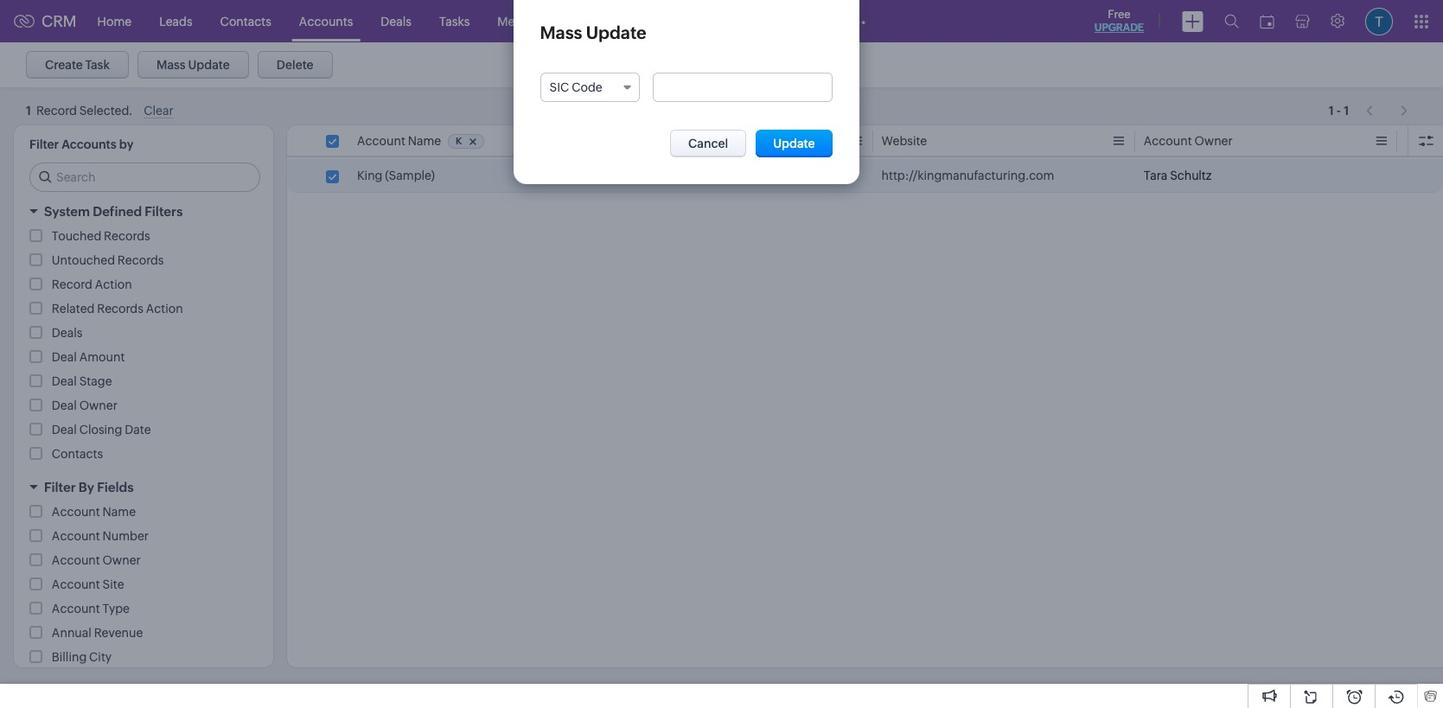 Task type: describe. For each thing, give the bounding box(es) containing it.
defined
[[93, 204, 142, 219]]

cancel
[[688, 137, 728, 150]]

record
[[52, 278, 92, 291]]

code
[[572, 80, 602, 94]]

1 1 - 1 from the top
[[1329, 100, 1349, 114]]

website
[[882, 134, 927, 148]]

account down by
[[52, 505, 100, 519]]

amount
[[79, 350, 125, 364]]

555-555-5555
[[619, 169, 698, 182]]

1 horizontal spatial name
[[408, 134, 441, 148]]

records for untouched
[[117, 253, 164, 267]]

delete button
[[257, 51, 333, 79]]

0 vertical spatial mass update
[[540, 22, 647, 42]]

closing
[[79, 423, 122, 437]]

schultz
[[1170, 169, 1212, 182]]

1 navigation from the top
[[1358, 94, 1417, 119]]

deal for deal closing date
[[52, 423, 77, 437]]

2 555- from the left
[[644, 169, 670, 182]]

Search text field
[[30, 163, 259, 191]]

0 horizontal spatial account name
[[52, 505, 136, 519]]

king
[[357, 169, 383, 182]]

0 vertical spatial update
[[586, 22, 647, 42]]

tasks
[[439, 14, 470, 28]]

2 - from the top
[[1337, 103, 1341, 117]]

1 horizontal spatial mass
[[540, 22, 582, 42]]

create task button
[[26, 51, 129, 79]]

account up the account site in the left of the page
[[52, 553, 100, 567]]

records for related
[[97, 302, 143, 316]]

0 horizontal spatial account owner
[[52, 553, 141, 567]]

mass inside button
[[156, 58, 186, 72]]

free upgrade
[[1095, 8, 1144, 34]]

0 vertical spatial account owner
[[1144, 134, 1233, 148]]

deal for deal owner
[[52, 399, 77, 412]]

cancel button
[[670, 130, 746, 157]]

meetings link
[[484, 0, 564, 42]]

2 navigation from the top
[[1358, 98, 1417, 123]]

1 record selected.
[[26, 104, 133, 118]]

leads
[[159, 14, 192, 28]]

sic code
[[550, 80, 602, 94]]

1 555- from the left
[[619, 169, 645, 182]]

k
[[456, 136, 462, 146]]

tara schultz
[[1144, 169, 1212, 182]]

upgrade
[[1095, 22, 1144, 34]]

accounts link
[[285, 0, 367, 42]]

untouched records
[[52, 253, 164, 267]]

0 horizontal spatial action
[[95, 278, 132, 291]]

related records action
[[52, 302, 183, 316]]

crm
[[42, 12, 77, 30]]

fields
[[97, 480, 134, 495]]

touched
[[52, 229, 101, 243]]

city
[[89, 650, 112, 664]]

5555
[[670, 169, 698, 182]]

revenue
[[94, 626, 143, 640]]

filters
[[145, 204, 183, 219]]

0 horizontal spatial contacts
[[52, 447, 103, 461]]

update button
[[756, 130, 832, 157]]

calls link
[[564, 0, 618, 42]]

reports link
[[618, 0, 690, 42]]

deals link
[[367, 0, 425, 42]]

1 vertical spatial owner
[[79, 399, 118, 412]]

king (sample) link
[[357, 167, 435, 184]]



Task type: locate. For each thing, give the bounding box(es) containing it.
site
[[102, 578, 124, 591]]

name left k
[[408, 134, 441, 148]]

2 vertical spatial owner
[[102, 553, 141, 567]]

SIC Code field
[[540, 73, 640, 102]]

1 vertical spatial deals
[[52, 326, 83, 340]]

filter left by
[[44, 480, 76, 495]]

0 vertical spatial deals
[[381, 14, 412, 28]]

None text field
[[654, 73, 831, 101]]

1 vertical spatial update
[[188, 58, 230, 72]]

1 - 1
[[1329, 100, 1349, 114], [1329, 103, 1349, 117]]

mass update up sic code "field"
[[540, 22, 647, 42]]

deal down deal owner
[[52, 423, 77, 437]]

leads link
[[145, 0, 206, 42]]

1 horizontal spatial action
[[146, 302, 183, 316]]

mass up the sic at the left
[[540, 22, 582, 42]]

1 - from the top
[[1337, 100, 1341, 114]]

1 horizontal spatial account owner
[[1144, 134, 1233, 148]]

update inside update button
[[773, 137, 815, 150]]

contacts up delete button
[[220, 14, 271, 28]]

0 horizontal spatial mass update
[[156, 58, 230, 72]]

home link
[[84, 0, 145, 42]]

deal closing date
[[52, 423, 151, 437]]

1 horizontal spatial deals
[[381, 14, 412, 28]]

0 vertical spatial account name
[[357, 134, 441, 148]]

owner
[[1194, 134, 1233, 148], [79, 399, 118, 412], [102, 553, 141, 567]]

1 vertical spatial account owner
[[52, 553, 141, 567]]

1 vertical spatial mass update
[[156, 58, 230, 72]]

deal up deal stage
[[52, 350, 77, 364]]

type
[[102, 602, 130, 616]]

http://kingmanufacturing.com
[[882, 169, 1054, 182]]

account name up king (sample)
[[357, 134, 441, 148]]

selected.
[[79, 104, 133, 118]]

delete
[[277, 58, 314, 72]]

0 vertical spatial filter
[[29, 137, 59, 151]]

account owner up schultz
[[1144, 134, 1233, 148]]

calls
[[577, 14, 605, 28]]

filter
[[29, 137, 59, 151], [44, 480, 76, 495]]

annual
[[52, 626, 92, 640]]

0 vertical spatial owner
[[1194, 134, 1233, 148]]

by
[[79, 480, 94, 495]]

1 horizontal spatial accounts
[[299, 14, 353, 28]]

0 vertical spatial contacts
[[220, 14, 271, 28]]

system defined filters button
[[14, 196, 273, 227]]

filter accounts by
[[29, 137, 134, 151]]

deal owner
[[52, 399, 118, 412]]

mass update
[[540, 22, 647, 42], [156, 58, 230, 72]]

account up king
[[357, 134, 405, 148]]

record
[[36, 104, 77, 118]]

clear
[[144, 104, 174, 118]]

1 horizontal spatial mass update
[[540, 22, 647, 42]]

mass update button
[[137, 51, 249, 79]]

by
[[119, 137, 134, 151]]

0 vertical spatial records
[[104, 229, 150, 243]]

king (sample)
[[357, 169, 435, 182]]

mass down leads
[[156, 58, 186, 72]]

deal
[[52, 350, 77, 364], [52, 374, 77, 388], [52, 399, 77, 412], [52, 423, 77, 437]]

date
[[125, 423, 151, 437]]

sic
[[550, 80, 569, 94]]

row group
[[287, 159, 1443, 193]]

owner down number
[[102, 553, 141, 567]]

deals left tasks
[[381, 14, 412, 28]]

tasks link
[[425, 0, 484, 42]]

owner up closing
[[79, 399, 118, 412]]

0 vertical spatial accounts
[[299, 14, 353, 28]]

account up the tara schultz
[[1144, 134, 1192, 148]]

0 vertical spatial name
[[408, 134, 441, 148]]

reports
[[632, 14, 676, 28]]

555-
[[619, 169, 645, 182], [644, 169, 670, 182]]

contacts down closing
[[52, 447, 103, 461]]

navigation
[[1358, 94, 1417, 119], [1358, 98, 1417, 123]]

0 vertical spatial mass
[[540, 22, 582, 42]]

system defined filters
[[44, 204, 183, 219]]

2 1 - 1 from the top
[[1329, 103, 1349, 117]]

filter by fields
[[44, 480, 134, 495]]

related
[[52, 302, 95, 316]]

update inside mass update button
[[188, 58, 230, 72]]

2 vertical spatial update
[[773, 137, 815, 150]]

1 vertical spatial action
[[146, 302, 183, 316]]

action
[[95, 278, 132, 291], [146, 302, 183, 316]]

1 horizontal spatial account name
[[357, 134, 441, 148]]

deal stage
[[52, 374, 112, 388]]

name
[[408, 134, 441, 148], [102, 505, 136, 519]]

row group containing king (sample)
[[287, 159, 1443, 193]]

system
[[44, 204, 90, 219]]

0 horizontal spatial mass
[[156, 58, 186, 72]]

account owner down account number
[[52, 553, 141, 567]]

name down fields
[[102, 505, 136, 519]]

deals down related
[[52, 326, 83, 340]]

(sample)
[[385, 169, 435, 182]]

account name
[[357, 134, 441, 148], [52, 505, 136, 519]]

filter down record
[[29, 137, 59, 151]]

0 vertical spatial action
[[95, 278, 132, 291]]

update
[[586, 22, 647, 42], [188, 58, 230, 72], [773, 137, 815, 150]]

action down untouched records
[[146, 302, 183, 316]]

2 deal from the top
[[52, 374, 77, 388]]

4 deal from the top
[[52, 423, 77, 437]]

owner up schultz
[[1194, 134, 1233, 148]]

filter inside filter by fields dropdown button
[[44, 480, 76, 495]]

untouched
[[52, 253, 115, 267]]

-
[[1337, 100, 1341, 114], [1337, 103, 1341, 117]]

mass update down leads
[[156, 58, 230, 72]]

number
[[102, 529, 149, 543]]

1 vertical spatial accounts
[[62, 137, 116, 151]]

task
[[85, 58, 110, 72]]

1 vertical spatial account name
[[52, 505, 136, 519]]

3 deal from the top
[[52, 399, 77, 412]]

account type
[[52, 602, 130, 616]]

stage
[[79, 374, 112, 388]]

0 horizontal spatial deals
[[52, 326, 83, 340]]

action up related records action
[[95, 278, 132, 291]]

filter by fields button
[[14, 472, 273, 502]]

0 horizontal spatial update
[[188, 58, 230, 72]]

mass update inside button
[[156, 58, 230, 72]]

accounts up delete
[[299, 14, 353, 28]]

update down leads link
[[188, 58, 230, 72]]

free
[[1108, 8, 1131, 21]]

http://kingmanufacturing.com link
[[882, 167, 1054, 184]]

account name up account number
[[52, 505, 136, 519]]

0 horizontal spatial name
[[102, 505, 136, 519]]

meetings
[[497, 14, 550, 28]]

deal down deal stage
[[52, 399, 77, 412]]

deal for deal stage
[[52, 374, 77, 388]]

deal amount
[[52, 350, 125, 364]]

1 horizontal spatial update
[[586, 22, 647, 42]]

deal left stage
[[52, 374, 77, 388]]

account number
[[52, 529, 149, 543]]

crm link
[[14, 12, 77, 30]]

contacts
[[220, 14, 271, 28], [52, 447, 103, 461]]

account
[[357, 134, 405, 148], [1144, 134, 1192, 148], [52, 505, 100, 519], [52, 529, 100, 543], [52, 553, 100, 567], [52, 578, 100, 591], [52, 602, 100, 616]]

records down record action
[[97, 302, 143, 316]]

account up "account type"
[[52, 578, 100, 591]]

update right cancel
[[773, 137, 815, 150]]

billing city
[[52, 650, 112, 664]]

1 horizontal spatial contacts
[[220, 14, 271, 28]]

create task
[[45, 58, 110, 72]]

1
[[1329, 100, 1334, 114], [1344, 100, 1349, 114], [1329, 103, 1334, 117], [1344, 103, 1349, 117], [26, 104, 31, 118]]

update up sic code "field"
[[586, 22, 647, 42]]

1 vertical spatial mass
[[156, 58, 186, 72]]

touched records
[[52, 229, 150, 243]]

1 vertical spatial name
[[102, 505, 136, 519]]

accounts down the 1 record selected.
[[62, 137, 116, 151]]

filter for filter accounts by
[[29, 137, 59, 151]]

2 horizontal spatial update
[[773, 137, 815, 150]]

annual revenue
[[52, 626, 143, 640]]

deals
[[381, 14, 412, 28], [52, 326, 83, 340]]

deal for deal amount
[[52, 350, 77, 364]]

accounts
[[299, 14, 353, 28], [62, 137, 116, 151]]

1 vertical spatial contacts
[[52, 447, 103, 461]]

records down defined
[[104, 229, 150, 243]]

2 vertical spatial records
[[97, 302, 143, 316]]

records for touched
[[104, 229, 150, 243]]

0 horizontal spatial accounts
[[62, 137, 116, 151]]

mass
[[540, 22, 582, 42], [156, 58, 186, 72]]

create
[[45, 58, 83, 72]]

account up annual
[[52, 602, 100, 616]]

filter for filter by fields
[[44, 480, 76, 495]]

account site
[[52, 578, 124, 591]]

billing
[[52, 650, 87, 664]]

1 vertical spatial filter
[[44, 480, 76, 495]]

account left number
[[52, 529, 100, 543]]

contacts link
[[206, 0, 285, 42]]

1 vertical spatial records
[[117, 253, 164, 267]]

home
[[97, 14, 132, 28]]

record action
[[52, 278, 132, 291]]

records down touched records
[[117, 253, 164, 267]]

1 deal from the top
[[52, 350, 77, 364]]

tara
[[1144, 169, 1168, 182]]



Task type: vqa. For each thing, say whether or not it's contained in the screenshot.
bottom Email
no



